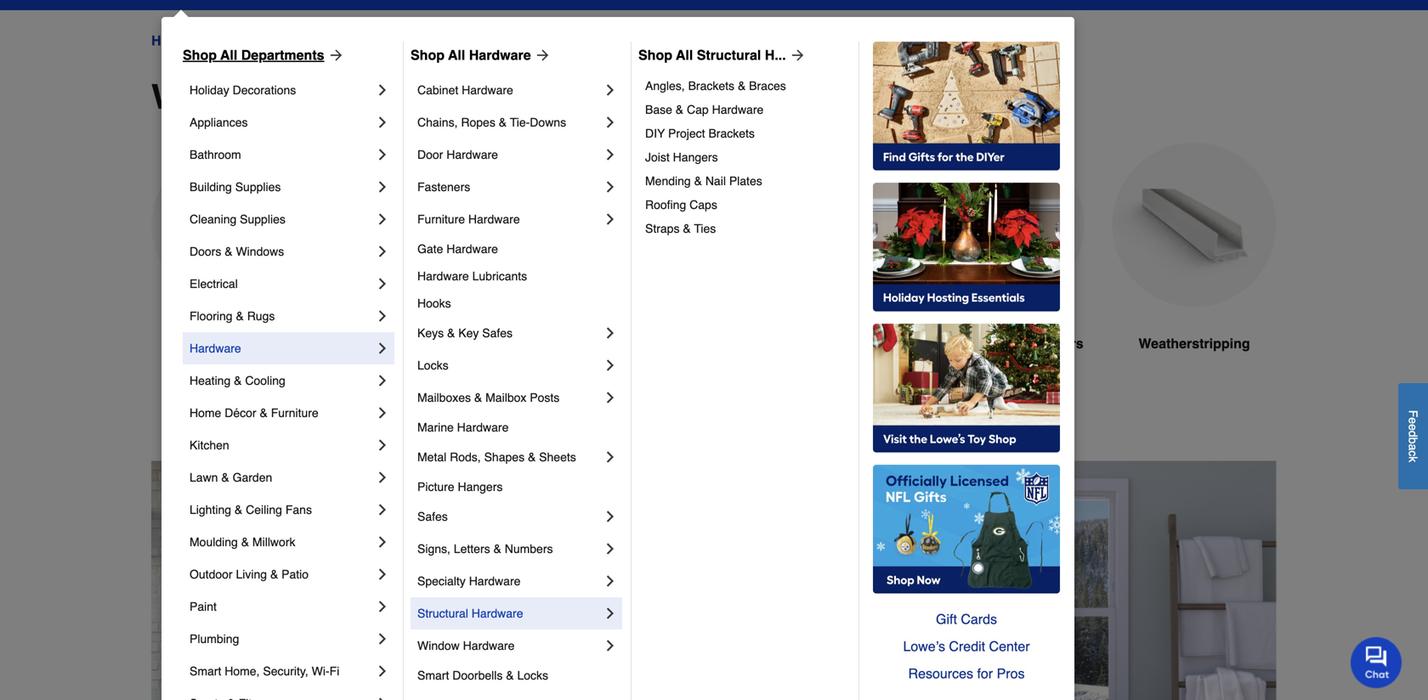 Task type: describe. For each thing, give the bounding box(es) containing it.
lawn & garden
[[190, 471, 272, 485]]

flooring
[[190, 309, 233, 323]]

keys & key safes link
[[417, 317, 602, 349]]

chevron right image for paint
[[374, 598, 391, 615]]

hardware down fasteners 'link'
[[468, 213, 520, 226]]

outdoor living & patio link
[[190, 558, 374, 591]]

flooring & rugs link
[[190, 300, 374, 332]]

shop all structural h...
[[638, 47, 786, 63]]

gift cards link
[[873, 606, 1060, 633]]

appliances link
[[190, 106, 374, 139]]

building
[[190, 180, 232, 194]]

hardware down mailboxes & mailbox posts
[[457, 421, 509, 434]]

caps
[[690, 198, 717, 212]]

angles, brackets & braces
[[645, 79, 786, 93]]

metal rods, shapes & sheets
[[417, 451, 576, 464]]

0 vertical spatial furniture
[[417, 213, 465, 226]]

ceiling
[[246, 503, 282, 517]]

exterior doors link
[[151, 143, 316, 395]]

chevron right image for keys & key safes
[[602, 325, 619, 342]]

d
[[1406, 431, 1420, 437]]

doors up holiday decorations link at left top
[[276, 33, 312, 48]]

& inside the base & cap hardware link
[[676, 103, 684, 116]]

cabinet hardware link
[[417, 74, 602, 106]]

structural hardware
[[417, 607, 523, 621]]

fasteners link
[[417, 171, 602, 203]]

holiday
[[190, 83, 229, 97]]

locks link
[[417, 349, 602, 382]]

signs, letters & numbers link
[[417, 533, 602, 565]]

chevron right image for outdoor living & patio
[[374, 566, 391, 583]]

1 vertical spatial brackets
[[708, 127, 755, 140]]

& down departments
[[310, 77, 334, 116]]

interior doors link
[[343, 143, 508, 395]]

chevron right image for bathroom
[[374, 146, 391, 163]]

1 vertical spatial windows & doors
[[151, 77, 442, 116]]

k
[[1406, 457, 1420, 462]]

0 vertical spatial windows & doors
[[204, 33, 312, 48]]

mailboxes & mailbox posts link
[[417, 382, 602, 414]]

straps
[[645, 222, 680, 235]]

letters
[[454, 542, 490, 556]]

hardware up hooks
[[417, 269, 469, 283]]

doors down rugs
[[242, 336, 281, 352]]

& inside the chains, ropes & tie-downs link
[[499, 116, 507, 129]]

bathroom link
[[190, 139, 374, 171]]

base
[[645, 103, 672, 116]]

holiday hosting essentials. image
[[873, 183, 1060, 312]]

outdoor living & patio
[[190, 568, 309, 581]]

& inside windows & doors link
[[263, 33, 272, 48]]

specialty hardware
[[417, 575, 521, 588]]

all for hardware
[[448, 47, 465, 63]]

weatherstripping link
[[1112, 143, 1277, 395]]

& inside straps & ties link
[[683, 222, 691, 235]]

roofing
[[645, 198, 686, 212]]

pros
[[997, 666, 1025, 682]]

doorbells
[[452, 669, 503, 683]]

home for home
[[151, 33, 189, 48]]

hangers for picture hangers
[[458, 480, 503, 494]]

chevron right image for flooring & rugs
[[374, 308, 391, 325]]

hardware lubricants
[[417, 269, 527, 283]]

1 vertical spatial structural
[[417, 607, 468, 621]]

resources for pros
[[908, 666, 1025, 682]]

& inside home décor & furniture link
[[260, 406, 268, 420]]

chevron right image for chains, ropes & tie-downs
[[602, 114, 619, 131]]

kitchen
[[190, 439, 229, 452]]

moulding & millwork link
[[190, 526, 374, 558]]

home décor & furniture link
[[190, 397, 374, 429]]

door hardware link
[[417, 139, 602, 171]]

straps & ties link
[[645, 217, 847, 241]]

home décor & furniture
[[190, 406, 319, 420]]

mailboxes
[[417, 391, 471, 405]]

gate hardware
[[417, 242, 498, 256]]

gate hardware link
[[417, 235, 619, 263]]

fi
[[330, 665, 339, 678]]

lowe's credit center link
[[873, 633, 1060, 661]]

joist
[[645, 150, 670, 164]]

cap
[[687, 103, 709, 116]]

advertisement region
[[151, 461, 1277, 700]]

hardware up cabinet hardware link
[[469, 47, 531, 63]]

openers
[[1028, 336, 1083, 352]]

chevron right image for door hardware
[[602, 146, 619, 163]]

electrical
[[190, 277, 238, 291]]

rods,
[[450, 451, 481, 464]]

chevron right image for hardware
[[374, 340, 391, 357]]

smart for smart doorbells & locks
[[417, 669, 449, 683]]

nail
[[705, 174, 726, 188]]

lowe's credit center
[[903, 639, 1030, 655]]

paint
[[190, 600, 217, 614]]

& inside "metal rods, shapes & sheets" link
[[528, 451, 536, 464]]

hardware up diy project brackets link
[[712, 103, 764, 116]]

mending & nail plates
[[645, 174, 762, 188]]

interior doors
[[381, 336, 471, 352]]

shapes
[[484, 451, 525, 464]]

2 e from the top
[[1406, 424, 1420, 431]]

outdoor
[[190, 568, 233, 581]]

chevron right image for appliances
[[374, 114, 391, 131]]

lighting & ceiling fans
[[190, 503, 312, 517]]

cleaning supplies link
[[190, 203, 374, 235]]

diy project brackets
[[645, 127, 755, 140]]

chevron right image for smart home, security, wi-fi
[[374, 663, 391, 680]]

furniture hardware link
[[417, 203, 602, 235]]

& inside mending & nail plates link
[[694, 174, 702, 188]]

doors down cleaning
[[190, 245, 221, 258]]

0 horizontal spatial locks
[[417, 359, 448, 372]]

& inside the outdoor living & patio "link"
[[270, 568, 278, 581]]

a barn door with a brown frame, three frosted glass panels, black hardware and a black track. image
[[728, 143, 893, 307]]

lubricants
[[472, 269, 527, 283]]

home for home décor & furniture
[[190, 406, 221, 420]]

chevron right image for cleaning supplies
[[374, 211, 391, 228]]

roofing caps link
[[645, 193, 847, 217]]

hardware down ropes
[[446, 148, 498, 162]]

chevron right image for specialty hardware
[[602, 573, 619, 590]]

chevron right image for signs, letters & numbers
[[602, 541, 619, 558]]

shop for shop all departments
[[183, 47, 217, 63]]

moulding & millwork
[[190, 536, 295, 549]]

keys
[[417, 326, 444, 340]]

window hardware
[[417, 639, 515, 653]]

gate
[[417, 242, 443, 256]]

1 e from the top
[[1406, 417, 1420, 424]]

a piece of white weatherstripping. image
[[1112, 143, 1277, 307]]

& inside moulding & millwork link
[[241, 536, 249, 549]]

security,
[[263, 665, 308, 678]]

chevron right image for metal rods, shapes & sheets
[[602, 449, 619, 466]]

a blue six-lite, two-panel, shaker-style exterior door. image
[[151, 143, 316, 307]]

garage doors & openers link
[[920, 143, 1085, 395]]

roofing caps
[[645, 198, 717, 212]]

cooling
[[245, 374, 285, 388]]

1 vertical spatial safes
[[417, 510, 448, 524]]

& inside doors & windows link
[[225, 245, 233, 258]]

picture hangers link
[[417, 473, 619, 501]]

chevron right image for heating & cooling
[[374, 372, 391, 389]]

gift
[[936, 612, 957, 627]]

chat invite button image
[[1351, 637, 1403, 689]]

chains, ropes & tie-downs
[[417, 116, 566, 129]]

hardware up hardware lubricants
[[446, 242, 498, 256]]

hangers for joist hangers
[[673, 150, 718, 164]]

patio
[[282, 568, 309, 581]]

find gifts for the diyer. image
[[873, 42, 1060, 171]]

hardware up window hardware link
[[472, 607, 523, 621]]

specialty
[[417, 575, 466, 588]]

hardware lubricants link
[[417, 263, 619, 290]]

picture hangers
[[417, 480, 503, 494]]

hooks link
[[417, 290, 619, 317]]

all for structural
[[676, 47, 693, 63]]

angles,
[[645, 79, 685, 93]]

smart for smart home, security, wi-fi
[[190, 665, 221, 678]]



Task type: vqa. For each thing, say whether or not it's contained in the screenshot.
second Add to Cart button from the right the Add
no



Task type: locate. For each thing, give the bounding box(es) containing it.
e up b
[[1406, 424, 1420, 431]]

diy
[[645, 127, 665, 140]]

supplies up cleaning supplies
[[235, 180, 281, 194]]

for
[[977, 666, 993, 682]]

0 horizontal spatial structural
[[417, 607, 468, 621]]

2 all from the left
[[448, 47, 465, 63]]

metal rods, shapes & sheets link
[[417, 441, 602, 473]]

paint link
[[190, 591, 374, 623]]

locks down window hardware link
[[517, 669, 548, 683]]

arrow right image for shop all hardware
[[531, 47, 551, 64]]

chevron right image for cabinet hardware
[[602, 82, 619, 99]]

1 horizontal spatial furniture
[[417, 213, 465, 226]]

braces
[[749, 79, 786, 93]]

arrow right image
[[324, 47, 345, 64], [531, 47, 551, 64], [786, 47, 806, 64]]

0 horizontal spatial all
[[220, 47, 237, 63]]

0 horizontal spatial furniture
[[271, 406, 319, 420]]

tie-
[[510, 116, 530, 129]]

chevron right image for mailboxes & mailbox posts
[[602, 389, 619, 406]]

& inside lawn & garden link
[[221, 471, 229, 485]]

home
[[151, 33, 189, 48], [190, 406, 221, 420]]

2 arrow right image from the left
[[531, 47, 551, 64]]

weatherstripping
[[1139, 336, 1250, 352]]

hangers down rods,
[[458, 480, 503, 494]]

b
[[1406, 437, 1420, 444]]

0 horizontal spatial safes
[[417, 510, 448, 524]]

lawn
[[190, 471, 218, 485]]

living
[[236, 568, 267, 581]]

resources for pros link
[[873, 661, 1060, 688]]

& inside flooring & rugs 'link'
[[236, 309, 244, 323]]

base & cap hardware
[[645, 103, 764, 116]]

chevron right image for plumbing
[[374, 631, 391, 648]]

arrow right image inside shop all structural h... link
[[786, 47, 806, 64]]

mailbox
[[486, 391, 527, 405]]

2 horizontal spatial all
[[676, 47, 693, 63]]

chevron right image for moulding & millwork
[[374, 534, 391, 551]]

0 horizontal spatial home
[[151, 33, 189, 48]]

furniture up gate
[[417, 213, 465, 226]]

joist hangers link
[[645, 145, 847, 169]]

cleaning supplies
[[190, 213, 286, 226]]

smart down window
[[417, 669, 449, 683]]

1 all from the left
[[220, 47, 237, 63]]

1 horizontal spatial safes
[[482, 326, 513, 340]]

shop for shop all hardware
[[411, 47, 445, 63]]

1 horizontal spatial hangers
[[673, 150, 718, 164]]

chevron right image for holiday decorations
[[374, 82, 391, 99]]

& inside smart doorbells & locks link
[[506, 669, 514, 683]]

shop all departments link
[[183, 45, 345, 65]]

chevron right image for fasteners
[[602, 179, 619, 196]]

0 vertical spatial locks
[[417, 359, 448, 372]]

building supplies link
[[190, 171, 374, 203]]

keys & key safes
[[417, 326, 513, 340]]

& down window hardware link
[[506, 669, 514, 683]]

structural up angles, brackets & braces
[[697, 47, 761, 63]]

& left key
[[447, 326, 455, 340]]

heating & cooling
[[190, 374, 285, 388]]

arrow right image up cabinet hardware link
[[531, 47, 551, 64]]

chevron right image for safes
[[602, 508, 619, 525]]

& left the cooling
[[234, 374, 242, 388]]

shop for shop all structural h...
[[638, 47, 672, 63]]

0 horizontal spatial smart
[[190, 665, 221, 678]]

arrow right image inside shop all departments link
[[324, 47, 345, 64]]

departments
[[241, 47, 324, 63]]

marine
[[417, 421, 454, 434]]

arrow right image up holiday decorations link at left top
[[324, 47, 345, 64]]

hardware down flooring
[[190, 342, 241, 355]]

furniture
[[417, 213, 465, 226], [271, 406, 319, 420]]

flooring & rugs
[[190, 309, 275, 323]]

chevron right image for lighting & ceiling fans
[[374, 502, 391, 519]]

1 vertical spatial supplies
[[240, 213, 286, 226]]

1 horizontal spatial smart
[[417, 669, 449, 683]]

chevron right image for furniture hardware
[[602, 211, 619, 228]]

lighting & ceiling fans link
[[190, 494, 374, 526]]

lawn & garden link
[[190, 462, 374, 494]]

furniture down heating & cooling link
[[271, 406, 319, 420]]

1 horizontal spatial home
[[190, 406, 221, 420]]

chevron right image for home décor & furniture
[[374, 405, 391, 422]]

2 shop from the left
[[411, 47, 445, 63]]

& left patio
[[270, 568, 278, 581]]

arrow right image up braces
[[786, 47, 806, 64]]

arrow right image for shop all structural h...
[[786, 47, 806, 64]]

3 arrow right image from the left
[[786, 47, 806, 64]]

base & cap hardware link
[[645, 98, 847, 122]]

all for departments
[[220, 47, 237, 63]]

chevron right image
[[374, 179, 391, 196], [374, 243, 391, 260], [374, 308, 391, 325], [602, 357, 619, 374], [374, 372, 391, 389], [374, 405, 391, 422], [374, 437, 391, 454], [602, 449, 619, 466], [374, 469, 391, 486], [374, 502, 391, 519], [602, 508, 619, 525], [602, 541, 619, 558], [374, 598, 391, 615], [602, 605, 619, 622], [602, 638, 619, 655]]

supplies for building supplies
[[235, 180, 281, 194]]

hardware down signs, letters & numbers
[[469, 575, 521, 588]]

& inside heating & cooling link
[[234, 374, 242, 388]]

0 vertical spatial brackets
[[688, 79, 735, 93]]

0 vertical spatial home
[[151, 33, 189, 48]]

windows & doors up 'decorations' at the left top of the page
[[204, 33, 312, 48]]

& inside mailboxes & mailbox posts link
[[474, 391, 482, 405]]

all up the angles,
[[676, 47, 693, 63]]

marine hardware link
[[417, 414, 619, 441]]

rugs
[[247, 309, 275, 323]]

c
[[1406, 451, 1420, 457]]

smart down the plumbing
[[190, 665, 221, 678]]

a blue chamberlain garage door opener with two white light panels. image
[[920, 143, 1085, 307]]

heating
[[190, 374, 231, 388]]

chains, ropes & tie-downs link
[[417, 106, 602, 139]]

chevron right image for kitchen
[[374, 437, 391, 454]]

1 shop from the left
[[183, 47, 217, 63]]

& inside keys & key safes link
[[447, 326, 455, 340]]

1 arrow right image from the left
[[324, 47, 345, 64]]

lowe's
[[903, 639, 945, 655]]

1 vertical spatial furniture
[[271, 406, 319, 420]]

3 all from the left
[[676, 47, 693, 63]]

center
[[989, 639, 1030, 655]]

& right lawn
[[221, 471, 229, 485]]

window hardware link
[[417, 630, 602, 662]]

credit
[[949, 639, 985, 655]]

resources
[[908, 666, 973, 682]]

hardware up chains, ropes & tie-downs
[[462, 83, 513, 97]]

0 horizontal spatial arrow right image
[[324, 47, 345, 64]]

chevron right image for lawn & garden
[[374, 469, 391, 486]]

garage doors & openers
[[921, 336, 1083, 352]]

safes down picture
[[417, 510, 448, 524]]

shop up cabinet
[[411, 47, 445, 63]]

doors down hooks
[[432, 336, 471, 352]]

None search field
[[538, 0, 1002, 12]]

brackets up "joist hangers" link
[[708, 127, 755, 140]]

visit the lowe's toy shop. image
[[873, 324, 1060, 453]]

& left cap
[[676, 103, 684, 116]]

chevron right image for electrical
[[374, 275, 391, 292]]

& up 'decorations' at the left top of the page
[[263, 33, 272, 48]]

doors right garage
[[972, 336, 1011, 352]]

& left tie-
[[499, 116, 507, 129]]

hangers down diy project brackets
[[673, 150, 718, 164]]

& left nail on the top
[[694, 174, 702, 188]]

f e e d b a c k
[[1406, 410, 1420, 462]]

kitchen link
[[190, 429, 374, 462]]

a white three-panel, craftsman-style, prehung interior door with doorframe and hinges. image
[[343, 143, 508, 307]]

& left "millwork"
[[241, 536, 249, 549]]

arrow right image for shop all departments
[[324, 47, 345, 64]]

metal
[[417, 451, 446, 464]]

home link
[[151, 31, 189, 51]]

safes right key
[[482, 326, 513, 340]]

exterior doors
[[187, 336, 281, 352]]

ties
[[694, 222, 716, 235]]

f
[[1406, 410, 1420, 417]]

posts
[[530, 391, 560, 405]]

0 horizontal spatial shop
[[183, 47, 217, 63]]

& left ties
[[683, 222, 691, 235]]

all up the holiday decorations
[[220, 47, 237, 63]]

& left rugs
[[236, 309, 244, 323]]

chevron right image for locks
[[602, 357, 619, 374]]

plates
[[729, 174, 762, 188]]

supplies inside cleaning supplies link
[[240, 213, 286, 226]]

& left openers
[[1015, 336, 1025, 352]]

hangers
[[673, 150, 718, 164], [458, 480, 503, 494]]

0 horizontal spatial hangers
[[458, 480, 503, 494]]

smart home, security, wi-fi
[[190, 665, 339, 678]]

& inside the garage doors & openers link
[[1015, 336, 1025, 352]]

cabinet hardware
[[417, 83, 513, 97]]

electrical link
[[190, 268, 374, 300]]

0 vertical spatial safes
[[482, 326, 513, 340]]

locks down interior doors
[[417, 359, 448, 372]]

furniture hardware
[[417, 213, 520, 226]]

signs,
[[417, 542, 450, 556]]

1 horizontal spatial all
[[448, 47, 465, 63]]

shop all hardware link
[[411, 45, 551, 65]]

home,
[[225, 665, 260, 678]]

& left mailbox
[[474, 391, 482, 405]]

2 horizontal spatial arrow right image
[[786, 47, 806, 64]]

door hardware
[[417, 148, 498, 162]]

e up d
[[1406, 417, 1420, 424]]

plumbing link
[[190, 623, 374, 655]]

f e e d b a c k button
[[1398, 383, 1428, 489]]

chevron right image for window hardware
[[602, 638, 619, 655]]

diy project brackets link
[[645, 122, 847, 145]]

plumbing
[[190, 632, 239, 646]]

& left ceiling
[[235, 503, 243, 517]]

1 horizontal spatial shop
[[411, 47, 445, 63]]

a black double-hung window with six panes. image
[[536, 143, 700, 307]]

chevron right image for structural hardware
[[602, 605, 619, 622]]

1 horizontal spatial arrow right image
[[531, 47, 551, 64]]

1 vertical spatial hangers
[[458, 480, 503, 494]]

chevron right image
[[374, 82, 391, 99], [602, 82, 619, 99], [374, 114, 391, 131], [602, 114, 619, 131], [374, 146, 391, 163], [602, 146, 619, 163], [602, 179, 619, 196], [374, 211, 391, 228], [602, 211, 619, 228], [374, 275, 391, 292], [602, 325, 619, 342], [374, 340, 391, 357], [602, 389, 619, 406], [374, 534, 391, 551], [374, 566, 391, 583], [602, 573, 619, 590], [374, 631, 391, 648], [374, 663, 391, 680], [374, 695, 391, 700]]

garden
[[233, 471, 272, 485]]

supplies down the building supplies link
[[240, 213, 286, 226]]

picture
[[417, 480, 454, 494]]

locks
[[417, 359, 448, 372], [517, 669, 548, 683]]

& up the base & cap hardware link
[[738, 79, 746, 93]]

hangers inside picture hangers link
[[458, 480, 503, 494]]

& down cleaning supplies
[[225, 245, 233, 258]]

officially licensed n f l gifts. shop now. image
[[873, 465, 1060, 594]]

supplies for cleaning supplies
[[240, 213, 286, 226]]

3 shop from the left
[[638, 47, 672, 63]]

marine hardware
[[417, 421, 509, 434]]

h...
[[765, 47, 786, 63]]

1 horizontal spatial locks
[[517, 669, 548, 683]]

2 horizontal spatial shop
[[638, 47, 672, 63]]

& left sheets
[[528, 451, 536, 464]]

all up cabinet hardware
[[448, 47, 465, 63]]

hangers inside "joist hangers" link
[[673, 150, 718, 164]]

& right letters
[[493, 542, 501, 556]]

1 horizontal spatial structural
[[697, 47, 761, 63]]

structural hardware link
[[417, 598, 602, 630]]

hardware up smart doorbells & locks on the left bottom
[[463, 639, 515, 653]]

shop up holiday
[[183, 47, 217, 63]]

0 vertical spatial hangers
[[673, 150, 718, 164]]

1 vertical spatial home
[[190, 406, 221, 420]]

wi-
[[312, 665, 330, 678]]

0 vertical spatial supplies
[[235, 180, 281, 194]]

arrow right image inside shop all hardware link
[[531, 47, 551, 64]]

door
[[417, 148, 443, 162]]

millwork
[[252, 536, 295, 549]]

brackets up base & cap hardware
[[688, 79, 735, 93]]

appliances
[[190, 116, 248, 129]]

chains,
[[417, 116, 458, 129]]

0 vertical spatial structural
[[697, 47, 761, 63]]

1 vertical spatial locks
[[517, 669, 548, 683]]

décor
[[225, 406, 256, 420]]

shop up the angles,
[[638, 47, 672, 63]]

building supplies
[[190, 180, 281, 194]]

interior
[[381, 336, 428, 352]]

& inside 'lighting & ceiling fans' link
[[235, 503, 243, 517]]

supplies inside the building supplies link
[[235, 180, 281, 194]]

& inside signs, letters & numbers link
[[493, 542, 501, 556]]

cabinet
[[417, 83, 458, 97]]

& inside angles, brackets & braces link
[[738, 79, 746, 93]]

chevron right image for building supplies
[[374, 179, 391, 196]]

downs
[[530, 116, 566, 129]]

structural down specialty
[[417, 607, 468, 621]]

& right décor
[[260, 406, 268, 420]]

doors up door
[[344, 77, 442, 116]]

windows & doors down departments
[[151, 77, 442, 116]]

chevron right image for doors & windows
[[374, 243, 391, 260]]



